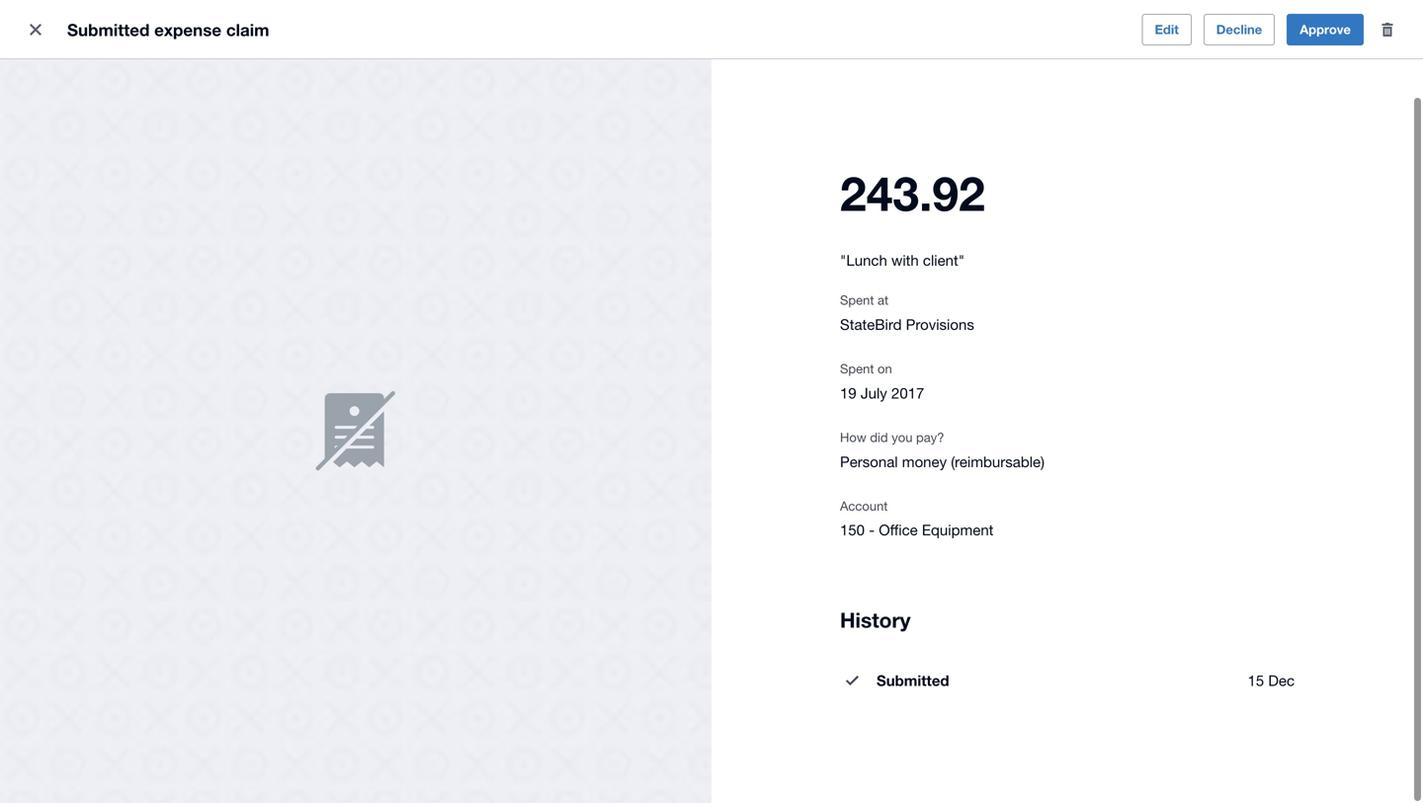 Task type: locate. For each thing, give the bounding box(es) containing it.
2 spent from the top
[[840, 361, 874, 377]]

150
[[840, 522, 865, 539]]

history
[[840, 608, 911, 633]]

1 vertical spatial submitted
[[877, 672, 950, 690]]

submitted right close image
[[67, 20, 150, 40]]

approve button
[[1287, 14, 1364, 45]]

spent up 19
[[840, 361, 874, 377]]

how did you pay? personal money (reimbursable)
[[840, 430, 1045, 471]]

(reimbursable)
[[951, 453, 1045, 471]]

1 spent from the top
[[840, 293, 874, 308]]

july
[[861, 385, 888, 402]]

spent left at
[[840, 293, 874, 308]]

statebird
[[840, 316, 902, 333]]

decline button
[[1204, 14, 1276, 45]]

spent
[[840, 293, 874, 308], [840, 361, 874, 377]]

did
[[870, 430, 888, 445]]

submitted
[[67, 20, 150, 40], [877, 672, 950, 690]]

0 vertical spatial submitted
[[67, 20, 150, 40]]

dec
[[1269, 672, 1295, 690]]

submitted down history on the right bottom of the page
[[877, 672, 950, 690]]

1 vertical spatial spent
[[840, 361, 874, 377]]

"lunch
[[840, 252, 888, 269]]

at
[[878, 293, 889, 308]]

"lunch with client"
[[840, 252, 965, 269]]

1 horizontal spatial submitted
[[877, 672, 950, 690]]

spent for 19
[[840, 361, 874, 377]]

delete image
[[1368, 10, 1408, 49]]

0 vertical spatial spent
[[840, 293, 874, 308]]

spent inside spent at statebird provisions
[[840, 293, 874, 308]]

spent inside the spent on 19 july 2017
[[840, 361, 874, 377]]

-
[[869, 522, 875, 539]]

approve
[[1300, 22, 1352, 37]]

submitted expense claim
[[67, 20, 269, 40]]

client"
[[923, 252, 965, 269]]

0 horizontal spatial submitted
[[67, 20, 150, 40]]



Task type: vqa. For each thing, say whether or not it's contained in the screenshot.
you
yes



Task type: describe. For each thing, give the bounding box(es) containing it.
2017
[[892, 385, 925, 402]]

on
[[878, 361, 893, 377]]

office
[[879, 522, 918, 539]]

spent for statebird
[[840, 293, 874, 308]]

account
[[840, 499, 888, 514]]

how
[[840, 430, 867, 445]]

equipment
[[922, 522, 994, 539]]

15
[[1248, 672, 1265, 690]]

you
[[892, 430, 913, 445]]

spent on 19 july 2017
[[840, 361, 925, 402]]

account 150 - office equipment
[[840, 499, 994, 539]]

spent at statebird provisions
[[840, 293, 975, 333]]

submitted for submitted expense claim
[[67, 20, 150, 40]]

close image
[[16, 10, 55, 49]]

with
[[892, 252, 919, 269]]

decline
[[1217, 22, 1263, 37]]

pay?
[[917, 430, 945, 445]]

claim
[[226, 20, 269, 40]]

money
[[902, 453, 947, 471]]

15 dec
[[1248, 672, 1295, 690]]

edit button
[[1142, 14, 1192, 45]]

personal
[[840, 453, 898, 471]]

243.92
[[840, 165, 985, 221]]

provisions
[[906, 316, 975, 333]]

edit
[[1155, 22, 1179, 37]]

19
[[840, 385, 857, 402]]

submitted for submitted
[[877, 672, 950, 690]]

expense
[[154, 20, 222, 40]]



